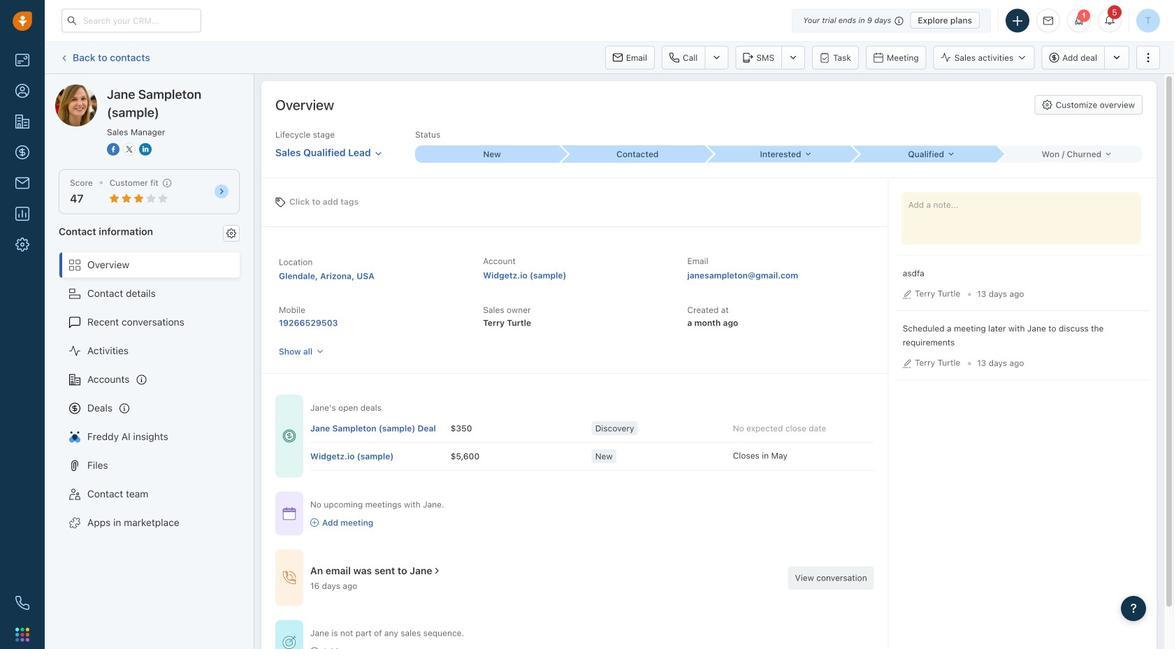 Task type: locate. For each thing, give the bounding box(es) containing it.
0 vertical spatial container_wx8msf4aqz5i3rn1 image
[[282, 429, 296, 443]]

freshworks switcher image
[[15, 628, 29, 642]]

container_wx8msf4aqz5i3rn1 image
[[282, 429, 296, 443], [310, 519, 319, 527], [282, 571, 296, 585]]

cell
[[310, 415, 451, 442], [310, 443, 451, 470]]

1 vertical spatial cell
[[310, 443, 451, 470]]

mng settings image
[[226, 228, 236, 238]]

1 cell from the top
[[310, 415, 451, 442]]

2 vertical spatial container_wx8msf4aqz5i3rn1 image
[[282, 571, 296, 585]]

row
[[310, 415, 874, 443], [310, 443, 874, 471]]

0 vertical spatial cell
[[310, 415, 451, 442]]

phone image
[[15, 596, 29, 610]]

row group
[[310, 415, 874, 471]]

container_wx8msf4aqz5i3rn1 image
[[282, 507, 296, 521], [432, 566, 442, 576], [282, 636, 296, 649], [310, 648, 319, 649]]

1 vertical spatial container_wx8msf4aqz5i3rn1 image
[[310, 519, 319, 527]]



Task type: describe. For each thing, give the bounding box(es) containing it.
phone element
[[8, 589, 36, 617]]

send email image
[[1044, 16, 1053, 25]]

2 cell from the top
[[310, 443, 451, 470]]

1 row from the top
[[310, 415, 874, 443]]

Search your CRM... text field
[[62, 9, 201, 33]]

2 row from the top
[[310, 443, 874, 471]]



Task type: vqa. For each thing, say whether or not it's contained in the screenshot.
'Press SPACE to select this row.' row
no



